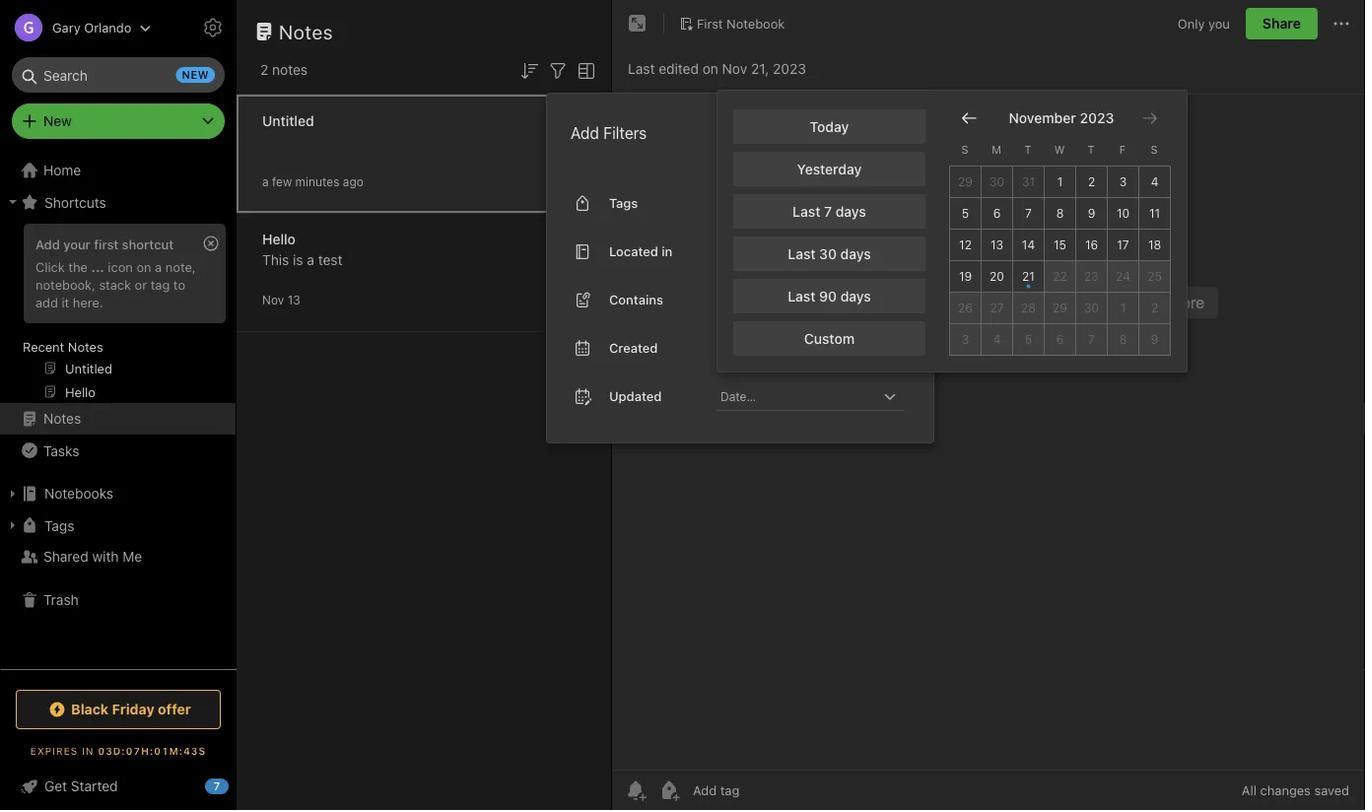 Task type: locate. For each thing, give the bounding box(es) containing it.
1 horizontal spatial 4
[[1152, 175, 1159, 189]]

last left edited
[[628, 61, 655, 77]]

1 horizontal spatial 6 button
[[1045, 324, 1077, 356]]

1 vertical spatial 7 button
[[1077, 324, 1109, 356]]

1 right 31 button
[[1058, 175, 1063, 189]]

2 vertical spatial 30
[[1085, 301, 1100, 315]]

home link
[[0, 155, 237, 186]]

1 vertical spatial 8
[[1120, 333, 1128, 346]]

tree
[[0, 155, 237, 669]]

30 left 31
[[990, 175, 1005, 189]]

days for last 30 days
[[841, 245, 872, 262]]

1 vertical spatial 9 button
[[1140, 324, 1172, 356]]

nov left 21,
[[723, 61, 748, 77]]

5
[[962, 206, 970, 220], [1026, 333, 1033, 346]]

on right edited
[[703, 61, 719, 77]]

30 down 23 "button"
[[1085, 301, 1100, 315]]

expand tags image
[[5, 518, 21, 534]]

10 button
[[1109, 198, 1140, 230]]

last down yesterday
[[793, 203, 821, 219]]

2023 field
[[1077, 108, 1115, 128]]

1 button
[[1045, 166, 1077, 198], [1109, 293, 1140, 324]]

t right w
[[1088, 143, 1095, 156]]

0 vertical spatial days
[[836, 203, 867, 219]]

0 horizontal spatial 30 button
[[982, 166, 1014, 198]]

1 vertical spatial 1
[[1121, 301, 1127, 315]]

0 vertical spatial 9 button
[[1077, 198, 1109, 230]]

0 horizontal spatial 2 button
[[1077, 166, 1109, 198]]

1 vertical spatial 29
[[1053, 301, 1068, 315]]

yesterday
[[798, 161, 862, 177]]

0 vertical spatial 3 button
[[1109, 166, 1140, 198]]

contains
[[610, 292, 664, 307]]

1 vertical spatial nov
[[262, 293, 284, 307]]

16 button
[[1077, 230, 1109, 261]]

1 vertical spatial days
[[841, 245, 872, 262]]

31 button
[[1014, 166, 1045, 198]]

notes link
[[0, 403, 236, 435]]

here.
[[73, 295, 103, 310]]

add a reminder image
[[624, 779, 648, 803]]

26 button
[[951, 293, 982, 324]]

nov inside note window element
[[723, 61, 748, 77]]

29 button up 12
[[951, 166, 982, 198]]

started
[[71, 779, 118, 795]]

30 button
[[982, 166, 1014, 198], [1077, 293, 1109, 324]]

changes
[[1261, 784, 1312, 798]]

29
[[959, 175, 973, 189], [1053, 301, 1068, 315]]

1 vertical spatial 13
[[288, 293, 301, 307]]

date…
[[721, 389, 757, 403]]

0 vertical spatial 7 button
[[1014, 198, 1045, 230]]

2 button up 16
[[1077, 166, 1109, 198]]

the
[[68, 259, 88, 274]]

1 horizontal spatial s
[[1151, 143, 1158, 156]]

4 button down 27
[[982, 324, 1014, 356]]

tags button
[[0, 510, 236, 541]]

1 vertical spatial tags
[[44, 518, 74, 534]]

notebook,
[[36, 277, 96, 292]]

on inside note window element
[[703, 61, 719, 77]]

1 horizontal spatial on
[[703, 61, 719, 77]]

click
[[36, 259, 65, 274]]

days right 90
[[841, 288, 872, 304]]

t right m
[[1025, 143, 1032, 156]]

saved
[[1315, 784, 1350, 798]]

1 horizontal spatial add
[[571, 124, 600, 142]]

1 button right 31
[[1045, 166, 1077, 198]]

add
[[571, 124, 600, 142], [36, 237, 60, 251]]

30 up 90
[[820, 245, 837, 262]]

shortcuts button
[[0, 186, 236, 218]]

0 vertical spatial 6 button
[[982, 198, 1014, 230]]

0 vertical spatial on
[[703, 61, 719, 77]]

tags up shared
[[44, 518, 74, 534]]

group
[[0, 218, 236, 411]]

only
[[1178, 16, 1206, 31]]

this is a test
[[262, 252, 343, 268]]

0 horizontal spatial tags
[[44, 518, 74, 534]]

17 button
[[1109, 230, 1140, 261]]

days down last 7 days
[[841, 245, 872, 262]]

last for last 7 days
[[793, 203, 821, 219]]

0 horizontal spatial 1
[[1058, 175, 1063, 189]]

0 horizontal spatial 3
[[962, 333, 970, 346]]

1 horizontal spatial 1
[[1121, 301, 1127, 315]]

7
[[825, 203, 832, 219], [1026, 206, 1033, 220], [1089, 333, 1096, 346], [214, 781, 220, 793]]

1 button down 24
[[1109, 293, 1140, 324]]

1 horizontal spatial 5 button
[[1014, 324, 1045, 356]]

1 vertical spatial 6
[[1057, 333, 1064, 346]]

0 horizontal spatial a
[[155, 259, 162, 274]]

0 vertical spatial notes
[[279, 20, 333, 43]]

9 left 10
[[1089, 206, 1096, 220]]

6 button
[[982, 198, 1014, 230], [1045, 324, 1077, 356]]

first
[[94, 237, 119, 251]]

1 down 24 button on the top of the page
[[1121, 301, 1127, 315]]

13
[[991, 238, 1004, 252], [288, 293, 301, 307]]

a inside icon on a note, notebook, stack or tag to add it here.
[[155, 259, 162, 274]]

9 button left 10
[[1077, 198, 1109, 230]]

5 down '28' button
[[1026, 333, 1033, 346]]

0 horizontal spatial 29 button
[[951, 166, 982, 198]]

0 vertical spatial 30
[[990, 175, 1005, 189]]

23
[[1085, 270, 1100, 283]]

5 button
[[951, 198, 982, 230], [1014, 324, 1045, 356]]

1 vertical spatial 5 button
[[1014, 324, 1045, 356]]

tags inside button
[[44, 518, 74, 534]]

3
[[1120, 175, 1128, 189], [962, 333, 970, 346]]

19
[[960, 270, 973, 283]]

last inside note window element
[[628, 61, 655, 77]]

on
[[703, 61, 719, 77], [137, 259, 151, 274]]

0 horizontal spatial 29
[[959, 175, 973, 189]]

3 button up 10
[[1109, 166, 1140, 198]]

0 vertical spatial 1 button
[[1045, 166, 1077, 198]]

black
[[71, 702, 109, 718]]

2 left notes at the left
[[260, 62, 269, 78]]

0 horizontal spatial 8
[[1057, 206, 1065, 220]]

2 down 25 button
[[1152, 301, 1159, 315]]

expand note image
[[626, 12, 650, 36]]

13 right 12 button
[[991, 238, 1004, 252]]

0 horizontal spatial 2
[[260, 62, 269, 78]]

4
[[1152, 175, 1159, 189], [994, 333, 1001, 346]]

9 down 25 button
[[1152, 333, 1159, 346]]

0 vertical spatial 29 button
[[951, 166, 982, 198]]

2 horizontal spatial 30
[[1085, 301, 1100, 315]]

7 button up 14
[[1014, 198, 1045, 230]]

4 up 11
[[1152, 175, 1159, 189]]

8 for the bottommost 8 button
[[1120, 333, 1128, 346]]

0 horizontal spatial add
[[36, 237, 60, 251]]

clear
[[851, 125, 885, 141]]

0 horizontal spatial 2023
[[773, 61, 807, 77]]

notes
[[272, 62, 308, 78]]

first
[[697, 16, 723, 31]]

1 horizontal spatial 2
[[1089, 175, 1096, 189]]

1 vertical spatial 2 button
[[1140, 293, 1172, 324]]

13 inside button
[[991, 238, 1004, 252]]

8 button down 24 button on the top of the page
[[1109, 324, 1140, 356]]

2 button down 25
[[1140, 293, 1172, 324]]

1 vertical spatial 6 button
[[1045, 324, 1077, 356]]

4 for the left 4 button
[[994, 333, 1001, 346]]

0 horizontal spatial 9
[[1089, 206, 1096, 220]]

created
[[610, 341, 658, 356]]

27
[[991, 301, 1005, 315]]

4 button up 11
[[1140, 166, 1172, 198]]

2 vertical spatial notes
[[43, 411, 81, 427]]

5 up 12
[[962, 206, 970, 220]]

8 button up '15'
[[1045, 198, 1077, 230]]

nov down this
[[262, 293, 284, 307]]

29 up 12
[[959, 175, 973, 189]]

2 horizontal spatial 2
[[1152, 301, 1159, 315]]

notes up 'tasks'
[[43, 411, 81, 427]]

2 horizontal spatial a
[[307, 252, 315, 268]]

Note Editor text field
[[612, 95, 1366, 770]]

s left m
[[962, 143, 969, 156]]

20
[[990, 270, 1005, 283]]

1 horizontal spatial 1 button
[[1109, 293, 1140, 324]]

3 down 26 button
[[962, 333, 970, 346]]

tree containing home
[[0, 155, 237, 669]]

9 button
[[1077, 198, 1109, 230], [1140, 324, 1172, 356]]

3 up 10
[[1120, 175, 1128, 189]]

20 button
[[982, 261, 1014, 293]]

0 vertical spatial 2 button
[[1077, 166, 1109, 198]]

0 vertical spatial 2023
[[773, 61, 807, 77]]

1 horizontal spatial 2023
[[1081, 110, 1115, 126]]

3 button
[[1109, 166, 1140, 198], [951, 324, 982, 356]]

expires in 03d:07h:01m:43s
[[30, 746, 206, 757]]

1 vertical spatial 2
[[1089, 175, 1096, 189]]

0 vertical spatial 1
[[1058, 175, 1063, 189]]

0 vertical spatial 3
[[1120, 175, 1128, 189]]

a right is at the left top
[[307, 252, 315, 268]]

9 button down 25 button
[[1140, 324, 1172, 356]]

21
[[1023, 270, 1035, 283]]

7 left click to collapse image
[[214, 781, 220, 793]]

7 down yesterday
[[825, 203, 832, 219]]

16
[[1086, 238, 1099, 252]]

28 button
[[1014, 293, 1045, 324]]

30 button down 23
[[1077, 293, 1109, 324]]

0 horizontal spatial on
[[137, 259, 151, 274]]

click to collapse image
[[229, 774, 244, 798]]

on inside icon on a note, notebook, stack or tag to add it here.
[[137, 259, 151, 274]]

0 vertical spatial tags
[[610, 196, 638, 211]]

days down yesterday
[[836, 203, 867, 219]]

group containing add your first shortcut
[[0, 218, 236, 411]]

s right f
[[1151, 143, 1158, 156]]

1 vertical spatial 3
[[962, 333, 970, 346]]

1 vertical spatial 4 button
[[982, 324, 1014, 356]]

27 button
[[982, 293, 1014, 324]]

0 vertical spatial 8
[[1057, 206, 1065, 220]]

11 button
[[1140, 198, 1172, 230]]

1 vertical spatial on
[[137, 259, 151, 274]]

21,
[[751, 61, 770, 77]]

1 vertical spatial 9
[[1152, 333, 1159, 346]]

7 button
[[1014, 198, 1045, 230], [1077, 324, 1109, 356]]

on up or
[[137, 259, 151, 274]]

expand notebooks image
[[5, 486, 21, 502]]

s
[[962, 143, 969, 156], [1151, 143, 1158, 156]]

notes up notes at the left
[[279, 20, 333, 43]]

last
[[628, 61, 655, 77], [793, 203, 821, 219], [788, 245, 816, 262], [788, 288, 816, 304]]

3 for the rightmost 3 button
[[1120, 175, 1128, 189]]

a up tag
[[155, 259, 162, 274]]

1 vertical spatial 30
[[820, 245, 837, 262]]

4 down 27 button
[[994, 333, 1001, 346]]

last edited on nov 21, 2023
[[628, 61, 807, 77]]

1 horizontal spatial 4 button
[[1140, 166, 1172, 198]]

note window element
[[612, 0, 1366, 811]]

last left 90
[[788, 288, 816, 304]]

trash
[[43, 592, 79, 609]]

4 button
[[1140, 166, 1172, 198], [982, 324, 1014, 356]]

all changes saved
[[1243, 784, 1350, 798]]

29 button down the 22
[[1045, 293, 1077, 324]]

0 vertical spatial 30 button
[[982, 166, 1014, 198]]

1 for bottom 1 button
[[1121, 301, 1127, 315]]

1 horizontal spatial 8
[[1120, 333, 1128, 346]]

25 button
[[1140, 261, 1172, 293]]

a for icon on a note, notebook, stack or tag to add it here.
[[155, 259, 162, 274]]

add left the filters
[[571, 124, 600, 142]]

0 vertical spatial 4
[[1152, 175, 1159, 189]]

days
[[836, 203, 867, 219], [841, 245, 872, 262], [841, 288, 872, 304]]

or
[[135, 277, 147, 292]]

26
[[959, 301, 973, 315]]

6 up 13 button
[[994, 206, 1001, 220]]

7 button down 23 "button"
[[1077, 324, 1109, 356]]

30 button left 31
[[982, 166, 1014, 198]]

November field
[[1006, 108, 1077, 128]]

0 horizontal spatial t
[[1025, 143, 1032, 156]]

notes right recent
[[68, 339, 103, 354]]

0 vertical spatial 8 button
[[1045, 198, 1077, 230]]

13 down is at the left top
[[288, 293, 301, 307]]

30
[[990, 175, 1005, 189], [820, 245, 837, 262], [1085, 301, 1100, 315]]

1 horizontal spatial 5
[[1026, 333, 1033, 346]]

settings image
[[201, 16, 225, 39]]

a for this is a test
[[307, 252, 315, 268]]

5 button up 12
[[951, 198, 982, 230]]

3 button down 26
[[951, 324, 982, 356]]

add tag image
[[658, 779, 682, 803]]

18
[[1149, 238, 1162, 252]]

last for last 30 days
[[788, 245, 816, 262]]

1 horizontal spatial 6
[[1057, 333, 1064, 346]]

black friday offer
[[71, 702, 191, 718]]

0 vertical spatial add
[[571, 124, 600, 142]]

2 right 31 button
[[1089, 175, 1096, 189]]

1 horizontal spatial t
[[1088, 143, 1095, 156]]

1 horizontal spatial 30 button
[[1077, 293, 1109, 324]]

8 down 24 button on the top of the page
[[1120, 333, 1128, 346]]

8 up '15'
[[1057, 206, 1065, 220]]

a left few on the left of page
[[262, 175, 269, 189]]

2023 right november
[[1081, 110, 1115, 126]]

0 horizontal spatial 3 button
[[951, 324, 982, 356]]

1 vertical spatial 2023
[[1081, 110, 1115, 126]]

tags up the located
[[610, 196, 638, 211]]

last up last 90 days
[[788, 245, 816, 262]]

21 button
[[1014, 261, 1045, 293]]

1 vertical spatial 3 button
[[951, 324, 982, 356]]

all
[[1243, 784, 1257, 798]]

1 horizontal spatial nov
[[723, 61, 748, 77]]

2023 right 21,
[[773, 61, 807, 77]]

stack
[[99, 277, 131, 292]]

0 vertical spatial 13
[[991, 238, 1004, 252]]

me
[[123, 549, 142, 565]]

1 horizontal spatial 30
[[990, 175, 1005, 189]]

9
[[1089, 206, 1096, 220], [1152, 333, 1159, 346]]

only you
[[1178, 16, 1231, 31]]

filters
[[604, 124, 647, 142]]

new
[[43, 113, 72, 129]]

5 button down 28
[[1014, 324, 1045, 356]]

0 horizontal spatial 8 button
[[1045, 198, 1077, 230]]

29 right '28' button
[[1053, 301, 1068, 315]]

add up click
[[36, 237, 60, 251]]

1 vertical spatial 29 button
[[1045, 293, 1077, 324]]

note,
[[165, 259, 196, 274]]

6
[[994, 206, 1001, 220], [1057, 333, 1064, 346]]

6 down '22' button
[[1057, 333, 1064, 346]]

days for last 7 days
[[836, 203, 867, 219]]

t
[[1025, 143, 1032, 156], [1088, 143, 1095, 156]]



Task type: vqa. For each thing, say whether or not it's contained in the screenshot.
New Notebook
no



Task type: describe. For each thing, give the bounding box(es) containing it.
1 horizontal spatial 2 button
[[1140, 293, 1172, 324]]

hello
[[262, 231, 296, 248]]

all
[[888, 125, 902, 141]]

1 horizontal spatial tags
[[610, 196, 638, 211]]

0 horizontal spatial 6
[[994, 206, 1001, 220]]

recent
[[23, 339, 64, 354]]

share button
[[1247, 8, 1319, 39]]

clear all
[[851, 125, 902, 141]]

orlando
[[84, 20, 132, 35]]

last 7 days
[[793, 203, 867, 219]]

first notebook
[[697, 16, 785, 31]]

shortcut
[[122, 237, 174, 251]]

recent notes
[[23, 339, 103, 354]]

Add tag field
[[691, 783, 839, 799]]

last 90 days
[[788, 288, 872, 304]]

15
[[1054, 238, 1067, 252]]

f
[[1120, 143, 1126, 156]]

0 horizontal spatial 13
[[288, 293, 301, 307]]

7 down 31 button
[[1026, 206, 1033, 220]]

tasks button
[[0, 435, 236, 467]]

a few minutes ago
[[262, 175, 364, 189]]

updated
[[610, 389, 662, 404]]

today
[[810, 118, 850, 134]]

0 vertical spatial 4 button
[[1140, 166, 1172, 198]]

24 button
[[1109, 261, 1140, 293]]

1 vertical spatial notes
[[68, 339, 103, 354]]

23 button
[[1077, 261, 1109, 293]]

0 horizontal spatial 30
[[820, 245, 837, 262]]

1 horizontal spatial 7 button
[[1077, 324, 1109, 356]]

2 t from the left
[[1088, 143, 1095, 156]]

5 for the leftmost 5 button
[[962, 206, 970, 220]]

1 vertical spatial 8 button
[[1109, 324, 1140, 356]]

m
[[992, 143, 1002, 156]]

0 horizontal spatial 1 button
[[1045, 166, 1077, 198]]

22
[[1054, 270, 1068, 283]]

1 horizontal spatial 9 button
[[1140, 324, 1172, 356]]

24
[[1117, 270, 1131, 283]]

Account field
[[0, 8, 151, 47]]

this
[[262, 252, 289, 268]]

add for add your first shortcut
[[36, 237, 60, 251]]

0 vertical spatial 2
[[260, 62, 269, 78]]

1 s from the left
[[962, 143, 969, 156]]

shortcuts
[[44, 194, 106, 210]]

ago
[[343, 175, 364, 189]]

Search text field
[[26, 57, 211, 93]]

last 30 days
[[788, 245, 872, 262]]

nov 13
[[262, 293, 301, 307]]

22 button
[[1045, 261, 1077, 293]]

gary
[[52, 20, 81, 35]]

7 inside the help and learning task checklist field
[[214, 781, 220, 793]]

friday
[[112, 702, 155, 718]]

2 s from the left
[[1151, 143, 1158, 156]]

november 2023
[[1009, 110, 1115, 126]]

in
[[82, 746, 94, 757]]

19 button
[[951, 261, 982, 293]]

group inside tree
[[0, 218, 236, 411]]

located in
[[610, 244, 673, 259]]

0 horizontal spatial 6 button
[[982, 198, 1014, 230]]

is
[[293, 252, 303, 268]]

More actions field
[[1330, 8, 1354, 39]]

shared with me link
[[0, 541, 236, 573]]

2023 inside note window element
[[773, 61, 807, 77]]

more actions image
[[1330, 12, 1354, 36]]

Sort options field
[[518, 57, 541, 83]]

home
[[43, 162, 81, 179]]

untitled
[[262, 113, 314, 129]]

it
[[62, 295, 69, 310]]

icon
[[108, 259, 133, 274]]

add
[[36, 295, 58, 310]]

black friday offer button
[[16, 690, 221, 730]]

1 for left 1 button
[[1058, 175, 1063, 189]]

you
[[1209, 16, 1231, 31]]

1 horizontal spatial 29 button
[[1045, 293, 1077, 324]]

w
[[1055, 143, 1066, 156]]

last for last edited on nov 21, 2023
[[628, 61, 655, 77]]

14
[[1023, 238, 1036, 252]]

last for last 90 days
[[788, 288, 816, 304]]

in
[[662, 244, 673, 259]]

shared
[[43, 549, 88, 565]]

1 vertical spatial 1 button
[[1109, 293, 1140, 324]]

share
[[1263, 15, 1302, 32]]

0 horizontal spatial 4 button
[[982, 324, 1014, 356]]

8 for left 8 button
[[1057, 206, 1065, 220]]

first notebook button
[[673, 10, 792, 37]]

new search field
[[26, 57, 215, 93]]

new button
[[12, 104, 225, 139]]

13 button
[[982, 230, 1014, 261]]

 Date picker field
[[717, 382, 922, 411]]

test
[[318, 252, 343, 268]]

offer
[[158, 702, 191, 718]]

add for add filters
[[571, 124, 600, 142]]

to
[[173, 277, 185, 292]]

november
[[1009, 110, 1077, 126]]

7 down 23 "button"
[[1089, 333, 1096, 346]]

notebook
[[727, 16, 785, 31]]

tasks
[[43, 443, 79, 459]]

1 t from the left
[[1025, 143, 1032, 156]]

03d:07h:01m:43s
[[98, 746, 206, 757]]

5 for 5 button to the bottom
[[1026, 333, 1033, 346]]

add filters
[[571, 124, 647, 142]]

0 horizontal spatial 9 button
[[1077, 198, 1109, 230]]

0 horizontal spatial 5 button
[[951, 198, 982, 230]]

1 horizontal spatial 29
[[1053, 301, 1068, 315]]

1 horizontal spatial a
[[262, 175, 269, 189]]

shared with me
[[43, 549, 142, 565]]

notebooks link
[[0, 478, 236, 510]]

1 vertical spatial 30 button
[[1077, 293, 1109, 324]]

new
[[182, 69, 209, 81]]

with
[[92, 549, 119, 565]]

gary orlando
[[52, 20, 132, 35]]

click the ...
[[36, 259, 104, 274]]

Add filters field
[[546, 57, 570, 83]]

View options field
[[570, 57, 599, 83]]

15 button
[[1045, 230, 1077, 261]]

add your first shortcut
[[36, 237, 174, 251]]

Help and Learning task checklist field
[[0, 771, 237, 803]]

4 for the top 4 button
[[1152, 175, 1159, 189]]

3 for bottom 3 button
[[962, 333, 970, 346]]

28
[[1022, 301, 1037, 315]]

2 vertical spatial 2
[[1152, 301, 1159, 315]]

0 vertical spatial 29
[[959, 175, 973, 189]]

0 vertical spatial 9
[[1089, 206, 1096, 220]]

25
[[1148, 270, 1163, 283]]

...
[[91, 259, 104, 274]]

add filters image
[[546, 59, 570, 83]]

12
[[960, 238, 972, 252]]

days for last 90 days
[[841, 288, 872, 304]]

1 horizontal spatial 9
[[1152, 333, 1159, 346]]

1 horizontal spatial 3 button
[[1109, 166, 1140, 198]]

notebooks
[[44, 486, 114, 502]]

11
[[1150, 206, 1161, 220]]



